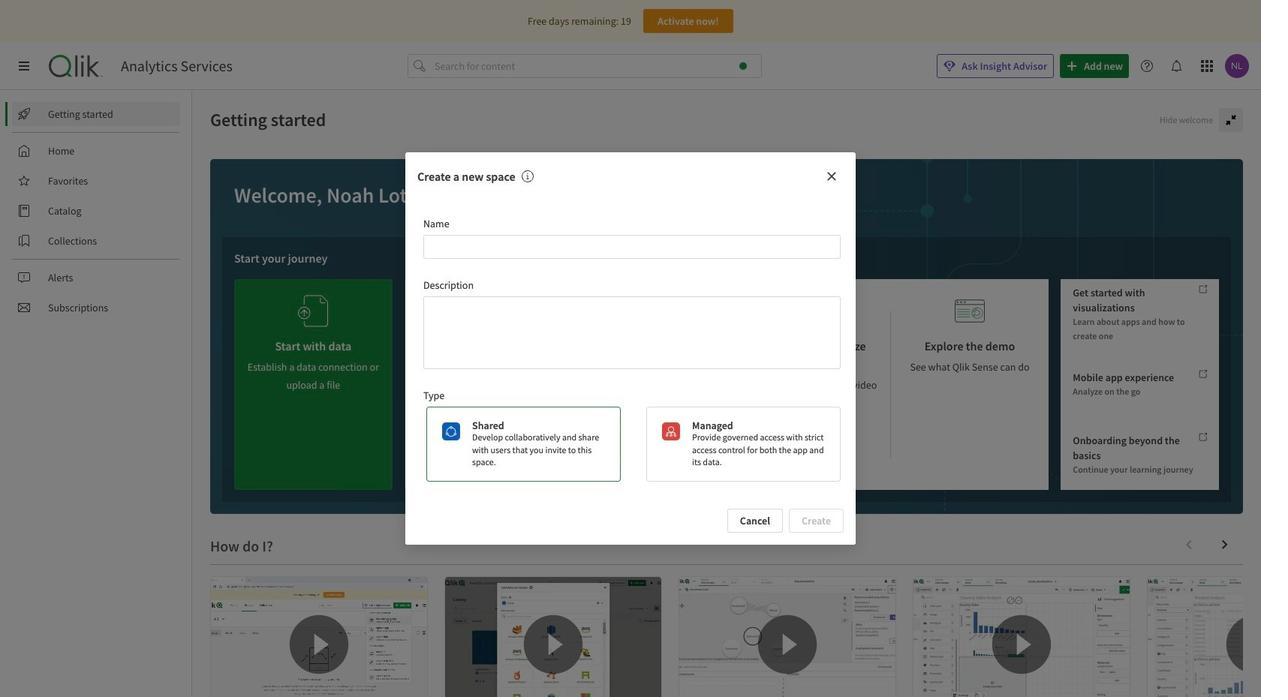 Task type: vqa. For each thing, say whether or not it's contained in the screenshot.
Home image
no



Task type: describe. For each thing, give the bounding box(es) containing it.
home badge image
[[740, 62, 747, 70]]

explore the demo image
[[955, 291, 986, 331]]

how do i define data associations? image
[[680, 578, 896, 698]]

how do i load data into an app? image
[[445, 578, 662, 698]]

how do i create an app? image
[[211, 578, 427, 698]]

analytics services element
[[121, 57, 233, 75]]

navigation pane element
[[0, 96, 192, 326]]

invite users image
[[469, 285, 499, 325]]

learn how to analyze data image
[[797, 291, 827, 331]]

hide welcome image
[[1226, 114, 1238, 126]]



Task type: locate. For each thing, give the bounding box(es) containing it.
analyze sample data image
[[639, 291, 669, 331]]

close image
[[826, 170, 838, 182]]

close sidebar menu image
[[18, 60, 30, 72]]

option group
[[421, 407, 841, 482]]

None text field
[[424, 297, 841, 369]]

main content
[[192, 90, 1262, 698]]

dialog
[[406, 152, 856, 545]]

how do i create a visualization? image
[[914, 578, 1130, 698]]

None text field
[[424, 235, 841, 259]]



